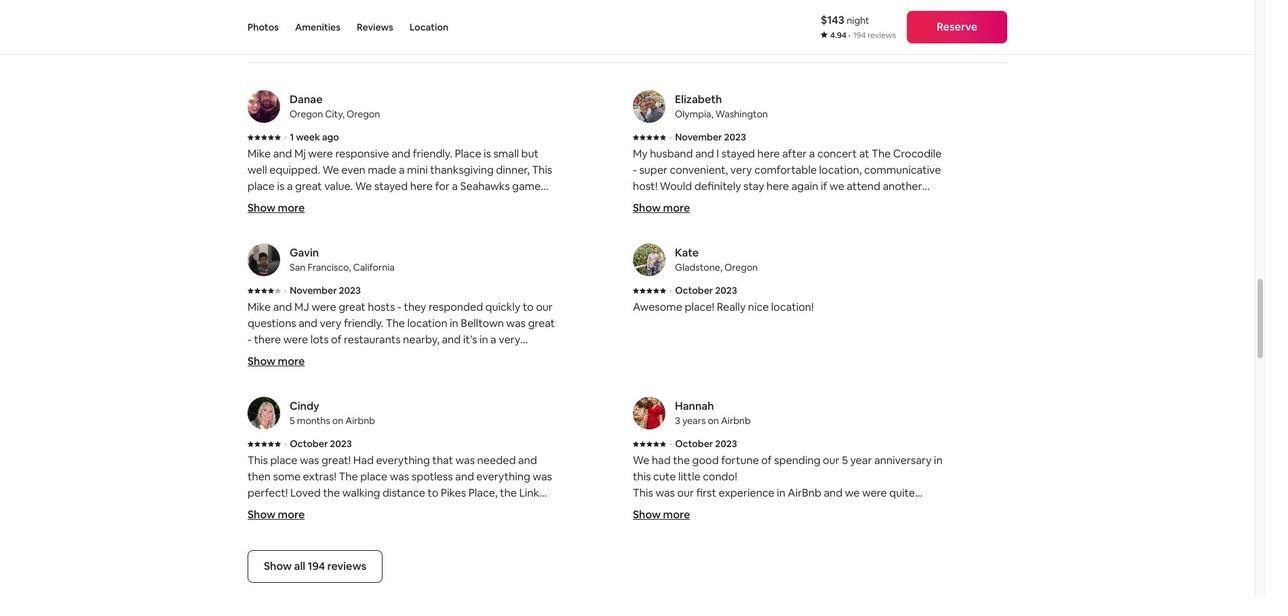 Task type: describe. For each thing, give the bounding box(es) containing it.
link
[[520, 486, 540, 500]]

experience
[[719, 486, 775, 500]]

there inside this place was great! had everything that was needed and then some extras! the place was spotless and everything was perfect! loved the walking distance to pikes place, the link and so much more. this made our stay easy. instructions were perfect and so well explained. we had a late check in and they were right there with us until we got in the place. would defiantly recommend.
[[301, 535, 328, 549]]

1 about from the left
[[360, 212, 392, 226]]

questions
[[248, 316, 296, 331]]

i inside my husband and i stayed here after a concert at the crocodile - super convenient, very comfortable location, communicative host! would definitely stay here again if we attend another concert in the area!
[[717, 147, 720, 161]]

photos button
[[248, 0, 279, 54]]

i inside mike and mj were responsive and friendly. place is small but well equipped. we even made a mini thanksgiving dinner, this place is a great value. we stayed here for a seahawks game and added a few days to explore the city. a short walk to pike place and restaurants. about 1 mile from the ferry and about 1.4 miles to lumen field. we got our steps in and enjoyed the city! helpful instructions locating the building and getting in. we were glad to see the building was very secure. i will say, the building is quiet but the neighborhood was somewhat noisy at night- so earplugs would be helpful if you're a light sleeper or not used to city life like us! would stay again!
[[497, 261, 499, 275]]

the down lots
[[321, 349, 340, 363]]

they inside this place was great! had everything that was needed and then some extras! the place was spotless and everything was perfect! loved the walking distance to pikes place, the link and so much more. this made our stay easy. instructions were perfect and so well explained. we had a late check in and they were right there with us until we got in the place. would defiantly recommend.
[[532, 519, 555, 533]]

city
[[307, 310, 325, 324]]

mike and mj were great hosts - they responded quickly to our questions and very friendly. the location in belltown was great - there were lots of restaurants nearby, and it's in a very walkable area. the space itself was a bit smaller than we imagined, and the building itself felt a bit old/dirty, but our room itself was fine. overall, it was a pleasant stay in a convenient neighborhood with a lot to do.
[[248, 300, 555, 428]]

place up added in the top left of the page
[[248, 179, 275, 193]]

short
[[464, 195, 490, 210]]

the right see
[[351, 261, 368, 275]]

- inside my husband and i stayed here after a concert at the crocodile - super convenient, very comfortable location, communicative host! would definitely stay here again if we attend another concert in the area!
[[633, 163, 637, 177]]

in right it's at the bottom left of the page
[[480, 333, 488, 347]]

san
[[290, 261, 306, 274]]

were down link
[[529, 502, 554, 517]]

october for hannah
[[676, 438, 714, 450]]

distance
[[383, 486, 425, 500]]

to left see
[[318, 261, 329, 275]]

were inside we had the good fortune of spending our 5 year anniversary in this cute little condo! this was our first experience in airbnb and we were quite anxious. mike and mj's clear instructions really helped settle our nerves.
[[863, 486, 887, 500]]

hannah image
[[633, 397, 666, 430]]

$143
[[821, 13, 845, 27]]

super
[[640, 163, 668, 177]]

anxious.
[[633, 502, 674, 517]]

the inside my husband and i stayed here after a concert at the crocodile - super convenient, very comfortable location, communicative host! would definitely stay here again if we attend another concert in the area!
[[686, 195, 703, 210]]

2023 for hannah
[[716, 438, 738, 450]]

kate image
[[633, 244, 666, 276]]

was up the you're
[[440, 277, 460, 291]]

our down noisy
[[536, 300, 553, 314]]

the down a
[[451, 212, 468, 226]]

if inside mike and mj were responsive and friendly. place is small but well equipped. we even made a mini thanksgiving dinner, this place is a great value. we stayed here for a seahawks game and added a few days to explore the city. a short walk to pike place and restaurants. about 1 mile from the ferry and about 1.4 miles to lumen field. we got our steps in and enjoyed the city! helpful instructions locating the building and getting in. we were glad to see the building was very secure. i will say, the building is quiet but the neighborhood was somewhat noisy at night- so earplugs would be helpful if you're a light sleeper or not used to city life like us! would stay again!
[[424, 293, 430, 307]]

the inside we had the good fortune of spending our 5 year anniversary in this cute little condo! this was our first experience in airbnb and we were quite anxious. mike and mj's clear instructions really helped settle our nerves.
[[673, 453, 690, 468]]

reviews for 4.94 · 194 reviews
[[868, 30, 897, 41]]

2 horizontal spatial but
[[522, 147, 539, 161]]

a left light
[[466, 293, 472, 307]]

· october 2023 for hannah
[[670, 438, 738, 450]]

show more button for mike and mj were great hosts - they responded quickly to our questions and very friendly. the location in belltown was great - there were lots of restaurants nearby, and it's in a very walkable area. the space itself was a bit smaller than we imagined, and the building itself felt a bit old/dirty, but our room itself was fine.
[[248, 354, 305, 370]]

· october 2023 for cindy
[[284, 438, 352, 450]]

well inside this place was great! had everything that was needed and then some extras! the place was spotless and everything was perfect! loved the walking distance to pikes place, the link and so much more. this made our stay easy. instructions were perfect and so well explained. we had a late check in and they were right there with us until we got in the place. would defiantly recommend.
[[323, 519, 343, 533]]

our inside this place was great! had everything that was needed and then some extras! the place was spotless and everything was perfect! loved the walking distance to pikes place, the link and so much more. this made our stay easy. instructions were perfect and so well explained. we had a late check in and they were right there with us until we got in the place. would defiantly recommend.
[[398, 502, 415, 517]]

or
[[538, 293, 548, 307]]

mike for mike and mj were responsive and friendly. place is small but well equipped. we even made a mini thanksgiving dinner, this place is a great value. we stayed here for a seahawks game and added a few days to explore the city. a short walk to pike place and restaurants. about 1 mile from the ferry and about 1.4 miles to lumen field. we got our steps in and enjoyed the city! helpful instructions locating the building and getting in. we were glad to see the building was very secure. i will say, the building is quiet but the neighborhood was somewhat noisy at night- so earplugs would be helpful if you're a light sleeper or not used to city life like us! would stay again!
[[248, 147, 271, 161]]

restaurants.
[[298, 212, 358, 226]]

a up added in the top left of the page
[[287, 179, 293, 193]]

to down game
[[517, 195, 528, 210]]

comfortable
[[755, 163, 817, 177]]

instructions inside mike and mj were responsive and friendly. place is small but well equipped. we even made a mini thanksgiving dinner, this place is a great value. we stayed here for a seahawks game and added a few days to explore the city. a short walk to pike place and restaurants. about 1 mile from the ferry and about 1.4 miles to lumen field. we got our steps in and enjoyed the city! helpful instructions locating the building and getting in. we were glad to see the building was very secure. i will say, the building is quiet but the neighborhood was somewhat noisy at night- so earplugs would be helpful if you're a light sleeper or not used to city life like us! would stay again!
[[309, 244, 368, 259]]

our right old/dirty,
[[519, 365, 536, 379]]

they inside mike and mj were great hosts - they responded quickly to our questions and very friendly. the location in belltown was great - there were lots of restaurants nearby, and it's in a very walkable area. the space itself was a bit smaller than we imagined, and the building itself felt a bit old/dirty, but our room itself was fine. overall, it was a pleasant stay in a convenient neighborhood with a lot to do.
[[404, 300, 427, 314]]

very up lots
[[320, 316, 342, 331]]

1 horizontal spatial is
[[290, 277, 297, 291]]

quiet
[[300, 277, 326, 291]]

1 vertical spatial 1
[[290, 131, 294, 143]]

in down instructions
[[500, 519, 509, 533]]

building inside mike and mj were great hosts - they responded quickly to our questions and very friendly. the location in belltown was great - there were lots of restaurants nearby, and it's in a very walkable area. the space itself was a bit smaller than we imagined, and the building itself felt a bit old/dirty, but our room itself was fine. overall, it was a pleasant stay in a convenient neighborhood with a lot to do.
[[339, 365, 379, 379]]

the down in. in the left top of the page
[[540, 261, 557, 275]]

crocodile
[[894, 147, 942, 161]]

communicative
[[865, 163, 942, 177]]

noisy
[[517, 277, 543, 291]]

stay inside my husband and i stayed here after a concert at the crocodile - super convenient, very comfortable location, communicative host! would definitely stay here again if we attend another concert in the area!
[[744, 179, 765, 193]]

of inside mike and mj were great hosts - they responded quickly to our questions and very friendly. the location in belltown was great - there were lots of restaurants nearby, and it's in a very walkable area. the space itself was a bit smaller than we imagined, and the building itself felt a bit old/dirty, but our room itself was fine. overall, it was a pleasant stay in a convenient neighborhood with a lot to do.
[[331, 333, 342, 347]]

to left 'or'
[[523, 300, 534, 314]]

was up extras!
[[300, 453, 319, 468]]

2 vertical spatial so
[[309, 519, 321, 533]]

made inside mike and mj were responsive and friendly. place is small but well equipped. we even made a mini thanksgiving dinner, this place is a great value. we stayed here for a seahawks game and added a few days to explore the city. a short walk to pike place and restaurants. about 1 mile from the ferry and about 1.4 miles to lumen field. we got our steps in and enjoyed the city! helpful instructions locating the building and getting in. we were glad to see the building was very secure. i will say, the building is quiet but the neighborhood was somewhat noisy at night- so earplugs would be helpful if you're a light sleeper or not used to city life like us! would stay again!
[[368, 163, 397, 177]]

to right days
[[359, 195, 370, 210]]

gavin image
[[248, 244, 280, 276]]

our left the year
[[823, 453, 840, 468]]

place
[[455, 147, 482, 161]]

reserve
[[937, 20, 978, 34]]

to left city
[[294, 310, 305, 324]]

more for place
[[278, 508, 305, 522]]

friendly. inside mike and mj were responsive and friendly. place is small but well equipped. we even made a mini thanksgiving dinner, this place is a great value. we stayed here for a seahawks game and added a few days to explore the city. a short walk to pike place and restaurants. about 1 mile from the ferry and about 1.4 miles to lumen field. we got our steps in and enjoyed the city! helpful instructions locating the building and getting in. we were glad to see the building was very secure. i will say, the building is quiet but the neighborhood was somewhat noisy at night- so earplugs would be helpful if you're a light sleeper or not used to city life like us! would stay again!
[[413, 147, 453, 161]]

right
[[275, 535, 299, 549]]

$143 night
[[821, 13, 870, 27]]

4.94 · 194 reviews
[[831, 30, 897, 41]]

a inside my husband and i stayed here after a concert at the crocodile - super convenient, very comfortable location, communicative host! would definitely stay here again if we attend another concert in the area!
[[810, 147, 816, 161]]

place up 1.4
[[248, 212, 275, 226]]

got inside mike and mj were responsive and friendly. place is small but well equipped. we even made a mini thanksgiving dinner, this place is a great value. we stayed here for a seahawks game and added a few days to explore the city. a short walk to pike place and restaurants. about 1 mile from the ferry and about 1.4 miles to lumen field. we got our steps in and enjoyed the city! helpful instructions locating the building and getting in. we were glad to see the building was very secure. i will say, the building is quiet but the neighborhood was somewhat noisy at night- so earplugs would be helpful if you're a light sleeper or not used to city life like us! would stay again!
[[384, 228, 401, 242]]

but inside mike and mj were great hosts - they responded quickly to our questions and very friendly. the location in belltown was great - there were lots of restaurants nearby, and it's in a very walkable area. the space itself was a bit smaller than we imagined, and the building itself felt a bit old/dirty, but our room itself was fine. overall, it was a pleasant stay in a convenient neighborhood with a lot to do.
[[499, 365, 517, 379]]

the up mile at the left top of the page
[[412, 195, 429, 210]]

1 vertical spatial everything
[[477, 470, 531, 484]]

host!
[[633, 179, 658, 193]]

in left convenient
[[395, 398, 404, 412]]

the up in. in the left top of the page
[[527, 228, 543, 242]]

it's
[[463, 333, 477, 347]]

neighborhood inside mike and mj were responsive and friendly. place is small but well equipped. we even made a mini thanksgiving dinner, this place is a great value. we stayed here for a seahawks game and added a few days to explore the city. a short walk to pike place and restaurants. about 1 mile from the ferry and about 1.4 miles to lumen field. we got our steps in and enjoyed the city! helpful instructions locating the building and getting in. we were glad to see the building was very secure. i will say, the building is quiet but the neighborhood was somewhat noisy at night- so earplugs would be helpful if you're a light sleeper or not used to city life like us! would stay again!
[[367, 277, 438, 291]]

a
[[454, 195, 461, 210]]

2023 for elizabeth
[[725, 131, 747, 143]]

location!
[[772, 300, 814, 314]]

walking
[[343, 486, 380, 500]]

in.
[[535, 244, 546, 259]]

was right it
[[297, 398, 316, 412]]

building down locating
[[370, 261, 410, 275]]

0 horizontal spatial 1
[[248, 24, 251, 35]]

in inside my husband and i stayed here after a concert at the crocodile - super convenient, very comfortable location, communicative host! would definitely stay here again if we attend another concert in the area!
[[675, 195, 684, 210]]

we inside we had the good fortune of spending our 5 year anniversary in this cute little condo! this was our first experience in airbnb and we were quite anxious. mike and mj's clear instructions really helped settle our nerves.
[[633, 453, 650, 468]]

were down the · 1 week ago
[[308, 147, 333, 161]]

to right lot
[[296, 414, 306, 428]]

0 horizontal spatial oregon
[[290, 108, 323, 120]]

a down nearby,
[[423, 349, 429, 363]]

list containing danae
[[242, 90, 1013, 597]]

show more button for mike and mj were responsive and friendly. place is small but well equipped. we even made a mini thanksgiving dinner, this place is a great value. we stayed here for a seahawks game and added a few days to explore the city. a short walk to pike place and restaurants. about 1 mile from the ferry and about 1.4 miles to lumen field. we got our steps in and enjoyed the city! helpful instructions locating the building and getting in. we were glad to see the building was very secure. i will say, the building is quiet but the neighborhood was somewhat noisy at night- so earplugs would be helpful if you're a light sleeper or not used to city life like us! would stay again!
[[248, 200, 305, 217]]

in down the responded
[[450, 316, 459, 331]]

more for husband
[[664, 201, 691, 215]]

· right 4.94
[[849, 30, 851, 41]]

to up helpful
[[292, 228, 302, 242]]

0 vertical spatial itself
[[374, 349, 399, 363]]

0 vertical spatial is
[[484, 147, 491, 161]]

cute
[[654, 470, 676, 484]]

year
[[851, 453, 872, 468]]

perfect
[[248, 519, 286, 533]]

loved
[[290, 486, 321, 500]]

city!
[[248, 244, 269, 259]]

extras!
[[303, 470, 337, 484]]

on for hannah
[[708, 415, 719, 427]]

great inside mike and mj were responsive and friendly. place is small but well equipped. we even made a mini thanksgiving dinner, this place is a great value. we stayed here for a seahawks game and added a few days to explore the city. a short walk to pike place and restaurants. about 1 mile from the ferry and about 1.4 miles to lumen field. we got our steps in and enjoyed the city! helpful instructions locating the building and getting in. we were glad to see the building was very secure. i will say, the building is quiet but the neighborhood was somewhat noisy at night- so earplugs would be helpful if you're a light sleeper or not used to city life like us! would stay again!
[[295, 179, 322, 193]]

a left convenient
[[406, 398, 412, 412]]

quickly
[[486, 300, 521, 314]]

hannah 3 years on airbnb
[[675, 399, 751, 427]]

overall,
[[248, 398, 285, 412]]

area!
[[705, 195, 730, 210]]

very up than
[[499, 333, 521, 347]]

of inside we had the good fortune of spending our 5 year anniversary in this cute little condo! this was our first experience in airbnb and we were quite anxious. mike and mj's clear instructions really helped settle our nerves.
[[762, 453, 772, 468]]

building down steps
[[432, 244, 472, 259]]

explore
[[372, 195, 409, 210]]

old/dirty,
[[452, 365, 497, 379]]

fortune
[[722, 453, 759, 468]]

much
[[283, 502, 311, 517]]

airbnb for hannah
[[721, 415, 751, 427]]

area.
[[294, 349, 318, 363]]

was up cindy
[[304, 381, 323, 396]]

was up 'felt'
[[401, 349, 421, 363]]

2 vertical spatial great
[[528, 316, 555, 331]]

in inside mike and mj were responsive and friendly. place is small but well equipped. we even made a mini thanksgiving dinner, this place is a great value. we stayed here for a seahawks game and added a few days to explore the city. a short walk to pike place and restaurants. about 1 mile from the ferry and about 1.4 miles to lumen field. we got our steps in and enjoyed the city! helpful instructions locating the building and getting in. we were glad to see the building was very secure. i will say, the building is quiet but the neighborhood was somewhat noisy at night- so earplugs would be helpful if you're a light sleeper or not used to city life like us! would stay again!
[[452, 228, 461, 242]]

had
[[353, 453, 374, 468]]

october for kate
[[676, 284, 714, 297]]

photos
[[248, 21, 279, 33]]

francisco,
[[308, 261, 351, 274]]

was up link
[[533, 470, 552, 484]]

elizabeth image
[[633, 90, 666, 123]]

1 vertical spatial concert
[[633, 195, 673, 210]]

here down comfortable
[[767, 179, 790, 193]]

room
[[248, 381, 275, 396]]

imagined,
[[248, 365, 297, 379]]

field.
[[338, 228, 362, 242]]

we right field.
[[365, 228, 381, 242]]

really
[[835, 502, 862, 517]]

we had the good fortune of spending our 5 year anniversary in this cute little condo! this was our first experience in airbnb and we were quite anxious. mike and mj's clear instructions really helped settle our nerves.
[[633, 453, 943, 533]]

the inside this place was great! had everything that was needed and then some extras! the place was spotless and everything was perfect! loved the walking distance to pikes place, the link and so much more. this made our stay easy. instructions were perfect and so well explained. we had a late check in and they were right there with us until we got in the place. would defiantly recommend.
[[339, 470, 358, 484]]

1 vertical spatial bit
[[436, 365, 450, 379]]

cindy 5 months on airbnb
[[290, 399, 375, 427]]

very inside my husband and i stayed here after a concert at the crocodile - super convenient, very comfortable location, communicative host! would definitely stay here again if we attend another concert in the area!
[[731, 163, 753, 177]]

in right anniversary
[[935, 453, 943, 468]]

belltown
[[461, 316, 504, 331]]

2 about from the left
[[518, 212, 549, 226]]

dinner,
[[496, 163, 530, 177]]

elizabeth
[[675, 92, 722, 107]]

elizabeth olympia, washington
[[675, 92, 768, 120]]

responsive
[[336, 147, 389, 161]]

months
[[297, 415, 330, 427]]

some
[[273, 470, 301, 484]]

we inside my husband and i stayed here after a concert at the crocodile - super convenient, very comfortable location, communicative host! would definitely stay here again if we attend another concert in the area!
[[830, 179, 845, 193]]

we down city!
[[248, 261, 264, 275]]

spending
[[775, 453, 821, 468]]

place down the had
[[361, 470, 388, 484]]

show for my husband and i stayed here after a concert at the crocodile - super convenient, very comfortable location, communicative host! would definitely stay here again if we attend another concert in the area!
[[633, 201, 661, 215]]

a up "do."
[[319, 398, 324, 412]]

the down hosts
[[386, 316, 405, 331]]

at inside my husband and i stayed here after a concert at the crocodile - super convenient, very comfortable location, communicative host! would definitely stay here again if we attend another concert in the area!
[[860, 147, 870, 161]]

in left place. in the bottom of the page
[[429, 535, 437, 549]]

location
[[408, 316, 448, 331]]

again
[[792, 179, 819, 193]]

us!
[[364, 310, 378, 324]]

than
[[485, 349, 508, 363]]

2023 for cindy
[[330, 438, 352, 450]]

we up value.
[[323, 163, 339, 177]]

convenient
[[414, 398, 470, 412]]

mile
[[401, 212, 422, 226]]

was down steps
[[412, 261, 432, 275]]

the up instructions
[[500, 486, 517, 500]]

2
[[248, 14, 252, 24]]

location,
[[820, 163, 862, 177]]

1 horizontal spatial concert
[[818, 147, 857, 161]]

a left lot
[[272, 414, 278, 428]]

pikes
[[441, 486, 466, 500]]

this place was great! had everything that was needed and then some extras! the place was spotless and everything was perfect! loved the walking distance to pikes place, the link and so much more. this made our stay easy. instructions were perfect and so well explained. we had a late check in and they were right there with us until we got in the place. would defiantly recommend.
[[248, 453, 555, 565]]

locating
[[370, 244, 411, 259]]

· november 2023 for gavin
[[284, 284, 361, 297]]

show all 194 reviews button
[[248, 550, 383, 583]]

walk
[[493, 195, 515, 210]]

stay inside this place was great! had everything that was needed and then some extras! the place was spotless and everything was perfect! loved the walking distance to pikes place, the link and so much more. this made our stay easy. instructions were perfect and so well explained. we had a late check in and they were right there with us until we got in the place. would defiantly recommend.
[[417, 502, 438, 517]]

steps
[[423, 228, 450, 242]]

the up more.
[[323, 486, 340, 500]]

show more for we had the good fortune of spending our 5 year anniversary in this cute little condo!
[[633, 508, 691, 522]]

mike for mike and mj were great hosts - they responded quickly to our questions and very friendly. the location in belltown was great - there were lots of restaurants nearby, and it's in a very walkable area. the space itself was a bit smaller than we imagined, and the building itself felt a bit old/dirty, but our room itself was fine. overall, it was a pleasant stay in a convenient neighborhood with a lot to do.
[[248, 300, 271, 314]]

fine.
[[326, 381, 347, 396]]

· up 'awesome'
[[670, 284, 672, 297]]

the up would
[[348, 277, 364, 291]]

a left the mini
[[399, 163, 405, 177]]

show more button for my husband and i stayed here after a concert at the crocodile - super convenient, very comfortable location, communicative host! would definitely stay here again if we attend another concert in the area!
[[633, 200, 691, 217]]

not
[[248, 310, 265, 324]]

more.
[[313, 502, 342, 517]]

so inside mike and mj were responsive and friendly. place is small but well equipped. we even made a mini thanksgiving dinner, this place is a great value. we stayed here for a seahawks game and added a few days to explore the city. a short walk to pike place and restaurants. about 1 mile from the ferry and about 1.4 miles to lumen field. we got our steps in and enjoyed the city! helpful instructions locating the building and getting in. we were glad to see the building was very secure. i will say, the building is quiet but the neighborhood was somewhat noisy at night- so earplugs would be helpful if you're a light sleeper or not used to city life like us! would stay again!
[[280, 293, 291, 307]]

awesome place! really nice location!
[[633, 300, 814, 314]]

1 horizontal spatial oregon
[[347, 108, 380, 120]]

condo!
[[703, 470, 738, 484]]

0 vertical spatial bit
[[431, 349, 445, 363]]

reviews for show all 194 reviews
[[328, 559, 367, 574]]

was down quickly on the left of page
[[507, 316, 526, 331]]

· november 2023 for elizabeth
[[670, 131, 747, 143]]

our down little
[[678, 486, 694, 500]]

show all 194 reviews
[[264, 559, 367, 574]]

well inside mike and mj were responsive and friendly. place is small but well equipped. we even made a mini thanksgiving dinner, this place is a great value. we stayed here for a seahawks game and added a few days to explore the city. a short walk to pike place and restaurants. about 1 mile from the ferry and about 1.4 miles to lumen field. we got our steps in and enjoyed the city! helpful instructions locating the building and getting in. we were glad to see the building was very secure. i will say, the building is quiet but the neighborhood was somewhat noisy at night- so earplugs would be helpful if you're a light sleeper or not used to city life like us! would stay again!
[[248, 163, 267, 177]]

1 vertical spatial -
[[398, 300, 402, 314]]

a left few
[[304, 195, 310, 210]]

in left airbnb
[[777, 486, 786, 500]]

place up some
[[270, 453, 298, 468]]

would inside mike and mj were responsive and friendly. place is small but well equipped. we even made a mini thanksgiving dinner, this place is a great value. we stayed here for a seahawks game and added a few days to explore the city. a short walk to pike place and restaurants. about 1 mile from the ferry and about 1.4 miles to lumen field. we got our steps in and enjoyed the city! helpful instructions locating the building and getting in. we were glad to see the building was very secure. i will say, the building is quiet but the neighborhood was somewhat noisy at night- so earplugs would be helpful if you're a light sleeper or not used to city life like us! would stay again!
[[380, 310, 412, 324]]

late
[[447, 519, 465, 533]]



Task type: vqa. For each thing, say whether or not it's contained in the screenshot.
29
no



Task type: locate. For each thing, give the bounding box(es) containing it.
1 vertical spatial with
[[330, 535, 352, 549]]

0 vertical spatial there
[[254, 333, 281, 347]]

show more up room
[[248, 354, 305, 369]]

cindy image
[[248, 397, 280, 430]]

0 vertical spatial stayed
[[722, 147, 756, 161]]

sleeper
[[498, 293, 535, 307]]

kate gladstone, oregon
[[675, 246, 758, 274]]

mike
[[248, 147, 271, 161], [248, 300, 271, 314], [676, 502, 699, 517]]

got inside this place was great! had everything that was needed and then some extras! the place was spotless and everything was perfect! loved the walking distance to pikes place, the link and so much more. this made our stay easy. instructions were perfect and so well explained. we had a late check in and they were right there with us until we got in the place. would defiantly recommend.
[[409, 535, 426, 549]]

is up added in the top left of the page
[[277, 179, 285, 193]]

1 horizontal spatial had
[[652, 453, 671, 468]]

october
[[676, 284, 714, 297], [290, 438, 328, 450], [676, 438, 714, 450]]

oregon inside the kate gladstone, oregon
[[725, 261, 758, 274]]

1 horizontal spatial 5
[[842, 453, 848, 468]]

were right mj
[[312, 300, 336, 314]]

here
[[758, 147, 780, 161], [410, 179, 433, 193], [767, 179, 790, 193]]

show for mike and mj were responsive and friendly. place is small but well equipped. we even made a mini thanksgiving dinner, this place is a great value. we stayed here for a seahawks game and added a few days to explore the city. a short walk to pike place and restaurants. about 1 mile from the ferry and about 1.4 miles to lumen field. we got our steps in and enjoyed the city! helpful instructions locating the building and getting in. we were glad to see the building was very secure. i will say, the building is quiet but the neighborhood was somewhat noisy at night- so earplugs would be helpful if you're a light sleeper or not used to city life like us! would stay again!
[[248, 201, 276, 215]]

a inside this place was great! had everything that was needed and then some extras! the place was spotless and everything was perfect! loved the walking distance to pikes place, the link and so much more. this made our stay easy. instructions were perfect and so well explained. we had a late check in and they were right there with us until we got in the place. would defiantly recommend.
[[438, 519, 444, 533]]

in left area!
[[675, 195, 684, 210]]

our down mile at the left top of the page
[[403, 228, 420, 242]]

2 vertical spatial is
[[290, 277, 297, 291]]

this up then
[[248, 453, 268, 468]]

oregon down danae
[[290, 108, 323, 120]]

place,
[[469, 486, 498, 500]]

1 vertical spatial itself
[[382, 365, 406, 379]]

was down cute
[[656, 486, 675, 500]]

bit right 'felt'
[[436, 365, 450, 379]]

friendly. inside mike and mj were great hosts - they responded quickly to our questions and very friendly. the location in belltown was great - there were lots of restaurants nearby, and it's in a very walkable area. the space itself was a bit smaller than we imagined, and the building itself felt a bit old/dirty, but our room itself was fine. overall, it was a pleasant stay in a convenient neighborhood with a lot to do.
[[344, 316, 384, 331]]

cindy image
[[248, 397, 280, 430]]

i up convenient,
[[717, 147, 720, 161]]

mj
[[295, 147, 306, 161]]

show more
[[248, 201, 305, 215], [633, 201, 691, 215], [248, 354, 305, 369], [248, 508, 305, 522], [633, 508, 691, 522]]

were down perfect
[[248, 535, 273, 549]]

like
[[345, 310, 362, 324]]

show down the this
[[633, 508, 661, 522]]

194
[[854, 30, 866, 41], [308, 559, 325, 574]]

for
[[435, 179, 450, 193]]

1 vertical spatial if
[[424, 293, 430, 307]]

1 horizontal spatial great
[[339, 300, 366, 314]]

building
[[432, 244, 472, 259], [370, 261, 410, 275], [248, 277, 287, 291], [339, 365, 379, 379]]

here up comfortable
[[758, 147, 780, 161]]

neighborhood up helpful
[[367, 277, 438, 291]]

we inside this place was great! had everything that was needed and then some extras! the place was spotless and everything was perfect! loved the walking distance to pikes place, the link and so much more. this made our stay easy. instructions were perfect and so well explained. we had a late check in and they were right there with us until we got in the place. would defiantly recommend.
[[398, 519, 415, 533]]

show more for mike and mj were great hosts - they responded quickly to our questions and very friendly. the location in belltown was great - there were lots of restaurants nearby, and it's in a very walkable area. the space itself was a bit smaller than we imagined, and the building itself felt a bit old/dirty, but our room itself was fine.
[[248, 354, 305, 369]]

airbnb up 'fortune'
[[721, 415, 751, 427]]

on right years
[[708, 415, 719, 427]]

0 horizontal spatial is
[[277, 179, 285, 193]]

0 vertical spatial with
[[248, 414, 269, 428]]

hannah image
[[633, 397, 666, 430]]

november down olympia,
[[676, 131, 723, 143]]

game
[[512, 179, 541, 193]]

0 vertical spatial reviews
[[868, 30, 897, 41]]

amenities
[[295, 21, 341, 33]]

were up area.
[[283, 333, 308, 347]]

1 vertical spatial instructions
[[774, 502, 833, 517]]

was right "that"
[[456, 453, 475, 468]]

the down great! on the left of the page
[[339, 470, 358, 484]]

show more button down perfect!
[[248, 507, 305, 523]]

made
[[368, 163, 397, 177], [367, 502, 396, 517]]

0 horizontal spatial 194
[[308, 559, 325, 574]]

somewhat
[[462, 277, 515, 291]]

washington
[[716, 108, 768, 120]]

see
[[331, 261, 349, 275]]

had inside this place was great! had everything that was needed and then some extras! the place was spotless and everything was perfect! loved the walking distance to pikes place, the link and so much more. this made our stay easy. instructions were perfect and so well explained. we had a late check in and they were right there with us until we got in the place. would defiantly recommend.
[[417, 519, 436, 533]]

to inside this place was great! had everything that was needed and then some extras! the place was spotless and everything was perfect! loved the walking distance to pikes place, the link and so much more. this made our stay easy. instructions were perfect and so well explained. we had a late check in and they were right there with us until we got in the place. would defiantly recommend.
[[428, 486, 439, 500]]

there inside mike and mj were great hosts - they responded quickly to our questions and very friendly. the location in belltown was great - there were lots of restaurants nearby, and it's in a very walkable area. the space itself was a bit smaller than we imagined, and the building itself felt a bit old/dirty, but our room itself was fine. overall, it was a pleasant stay in a convenient neighborhood with a lot to do.
[[254, 333, 281, 347]]

amenities button
[[295, 0, 341, 54]]

so up used
[[280, 293, 291, 307]]

show left all
[[264, 559, 292, 574]]

explained.
[[345, 519, 396, 533]]

we down even
[[356, 179, 372, 193]]

5
[[290, 415, 295, 427], [842, 453, 848, 468]]

0 vertical spatial everything
[[376, 453, 430, 468]]

november for elizabeth
[[676, 131, 723, 143]]

had left late
[[417, 519, 436, 533]]

194 for all
[[308, 559, 325, 574]]

0 horizontal spatial of
[[331, 333, 342, 347]]

settle
[[901, 502, 930, 517]]

were down helpful
[[267, 261, 292, 275]]

spotless
[[412, 470, 453, 484]]

2023 down see
[[339, 284, 361, 297]]

do.
[[309, 414, 325, 428]]

1 horizontal spatial instructions
[[774, 502, 833, 517]]

after
[[783, 147, 807, 161]]

show for this place was great! had everything that was needed and then some extras! the place was spotless and everything was perfect! loved the walking distance to pikes place, the link and so much more. this made our stay easy. instructions were perfect and so well explained. we had a late check in and they were right there with us until we got in the place. would defiantly recommend.
[[248, 508, 276, 522]]

0 vertical spatial they
[[404, 300, 427, 314]]

on for cindy
[[332, 415, 344, 427]]

1 on from the left
[[332, 415, 344, 427]]

· up husband
[[670, 131, 672, 143]]

2 on from the left
[[708, 415, 719, 427]]

quite
[[890, 486, 916, 500]]

1 horizontal spatial stayed
[[722, 147, 756, 161]]

1 horizontal spatial but
[[499, 365, 517, 379]]

husband
[[650, 147, 693, 161]]

our inside mike and mj were responsive and friendly. place is small but well equipped. we even made a mini thanksgiving dinner, this place is a great value. we stayed here for a seahawks game and added a few days to explore the city. a short walk to pike place and restaurants. about 1 mile from the ferry and about 1.4 miles to lumen field. we got our steps in and enjoyed the city! helpful instructions locating the building and getting in. we were glad to see the building was very secure. i will say, the building is quiet but the neighborhood was somewhat noisy at night- so earplugs would be helpful if you're a light sleeper or not used to city life like us! would stay again!
[[403, 228, 420, 242]]

building down space
[[339, 365, 379, 379]]

0 vertical spatial great
[[295, 179, 322, 193]]

restaurants
[[344, 333, 401, 347]]

neighborhood inside mike and mj were great hosts - they responded quickly to our questions and very friendly. the location in belltown was great - there were lots of restaurants nearby, and it's in a very walkable area. the space itself was a bit smaller than we imagined, and the building itself felt a bit old/dirty, but our room itself was fine. overall, it was a pleasant stay in a convenient neighborhood with a lot to do.
[[472, 398, 543, 412]]

1 airbnb from the left
[[346, 415, 375, 427]]

5 inside cindy 5 months on airbnb
[[290, 415, 295, 427]]

1 horizontal spatial on
[[708, 415, 719, 427]]

0 vertical spatial well
[[248, 163, 267, 177]]

from
[[424, 212, 448, 226]]

concert up location,
[[818, 147, 857, 161]]

the inside mike and mj were great hosts - they responded quickly to our questions and very friendly. the location in belltown was great - there were lots of restaurants nearby, and it's in a very walkable area. the space itself was a bit smaller than we imagined, and the building itself felt a bit old/dirty, but our room itself was fine. overall, it was a pleasant stay in a convenient neighborhood with a lot to do.
[[320, 365, 337, 379]]

0 horizontal spatial stayed
[[375, 179, 408, 193]]

1 vertical spatial mike
[[248, 300, 271, 314]]

anniversary
[[875, 453, 932, 468]]

and inside my husband and i stayed here after a concert at the crocodile - super convenient, very comfortable location, communicative host! would definitely stay here again if we attend another concert in the area!
[[696, 147, 715, 161]]

0 horizontal spatial well
[[248, 163, 267, 177]]

very inside mike and mj were responsive and friendly. place is small but well equipped. we even made a mini thanksgiving dinner, this place is a great value. we stayed here for a seahawks game and added a few days to explore the city. a short walk to pike place and restaurants. about 1 mile from the ferry and about 1.4 miles to lumen field. we got our steps in and enjoyed the city! helpful instructions locating the building and getting in. we were glad to see the building was very secure. i will say, the building is quiet but the neighborhood was somewhat noisy at night- so earplugs would be helpful if you're a light sleeper or not used to city life like us! would stay again!
[[434, 261, 456, 275]]

1 horizontal spatial 1
[[290, 131, 294, 143]]

thanksgiving
[[430, 163, 494, 177]]

the down steps
[[413, 244, 430, 259]]

2023 down the washington
[[725, 131, 747, 143]]

0 horizontal spatial 5
[[290, 415, 295, 427]]

november for gavin
[[290, 284, 337, 297]]

gavin san francisco, california
[[290, 246, 395, 274]]

lot
[[280, 414, 293, 428]]

· for mike and mj were great hosts - they responded quickly to our questions and very friendly. the location in belltown was great - there were lots of restaurants nearby, and it's in a very walkable area. the space itself was a bit smaller than we imagined, and the building itself felt a bit old/dirty, but our room itself was fine.
[[284, 284, 287, 297]]

got
[[384, 228, 401, 242], [409, 535, 426, 549]]

airbnb inside hannah 3 years on airbnb
[[721, 415, 751, 427]]

0 horizontal spatial instructions
[[309, 244, 368, 259]]

but up dinner,
[[522, 147, 539, 161]]

mike up the equipped.
[[248, 147, 271, 161]]

this down walking at the bottom of the page
[[345, 502, 365, 517]]

instructions
[[467, 502, 526, 517]]

0 vertical spatial 1
[[248, 24, 251, 35]]

1 vertical spatial is
[[277, 179, 285, 193]]

airbnb
[[346, 415, 375, 427], [721, 415, 751, 427]]

0 horizontal spatial with
[[248, 414, 269, 428]]

the up fine.
[[320, 365, 337, 379]]

· november 2023 down francisco, in the left of the page
[[284, 284, 361, 297]]

we inside this place was great! had everything that was needed and then some extras! the place was spotless and everything was perfect! loved the walking distance to pikes place, the link and so much more. this made our stay easy. instructions were perfect and so well explained. we had a late check in and they were right there with us until we got in the place. would defiantly recommend.
[[392, 535, 406, 549]]

stay right "pleasant"
[[372, 398, 393, 412]]

2 horizontal spatial is
[[484, 147, 491, 161]]

1 vertical spatial made
[[367, 502, 396, 517]]

the
[[412, 195, 429, 210], [686, 195, 703, 210], [451, 212, 468, 226], [527, 228, 543, 242], [413, 244, 430, 259], [351, 261, 368, 275], [540, 261, 557, 275], [348, 277, 364, 291], [320, 365, 337, 379], [673, 453, 690, 468], [323, 486, 340, 500], [500, 486, 517, 500], [440, 535, 457, 549]]

0 vertical spatial november
[[676, 131, 723, 143]]

with inside this place was great! had everything that was needed and then some extras! the place was spotless and everything was perfect! loved the walking distance to pikes place, the link and so much more. this made our stay easy. instructions were perfect and so well explained. we had a late check in and they were right there with us until we got in the place. would defiantly recommend.
[[330, 535, 352, 549]]

0 vertical spatial if
[[821, 179, 828, 193]]

1 horizontal spatial i
[[717, 147, 720, 161]]

1 vertical spatial 194
[[308, 559, 325, 574]]

a right 'felt'
[[428, 365, 434, 379]]

place.
[[459, 535, 489, 549]]

show more button for this place was great! had everything that was needed and then some extras! the place was spotless and everything was perfect! loved the walking distance to pikes place, the link and so much more. this made our stay easy. instructions were perfect and so well explained. we had a late check in and they were right there with us until we got in the place. would defiantly recommend.
[[248, 507, 305, 523]]

our down anxious.
[[633, 519, 650, 533]]

0 vertical spatial but
[[522, 147, 539, 161]]

show more up miles
[[248, 201, 305, 215]]

with
[[248, 414, 269, 428], [330, 535, 352, 549]]

this down the this
[[633, 486, 654, 500]]

0 horizontal spatial if
[[424, 293, 430, 307]]

well down more.
[[323, 519, 343, 533]]

if inside my husband and i stayed here after a concert at the crocodile - super convenient, very comfortable location, communicative host! would definitely stay here again if we attend another concert in the area!
[[821, 179, 828, 193]]

well
[[248, 163, 267, 177], [323, 519, 343, 533]]

0 horizontal spatial reviews
[[328, 559, 367, 574]]

stay up nearby,
[[415, 310, 435, 324]]

2 vertical spatial mike
[[676, 502, 699, 517]]

1 inside mike and mj were responsive and friendly. place is small but well equipped. we even made a mini thanksgiving dinner, this place is a great value. we stayed here for a seahawks game and added a few days to explore the city. a short walk to pike place and restaurants. about 1 mile from the ferry and about 1.4 miles to lumen field. we got our steps in and enjoyed the city! helpful instructions locating the building and getting in. we were glad to see the building was very secure. i will say, the building is quiet but the neighborhood was somewhat noisy at night- so earplugs would be helpful if you're a light sleeper or not used to city life like us! would stay again!
[[394, 212, 399, 226]]

mike inside we had the good fortune of spending our 5 year anniversary in this cute little condo! this was our first experience in airbnb and we were quite anxious. mike and mj's clear instructions really helped settle our nerves.
[[676, 502, 699, 517]]

show
[[248, 201, 276, 215], [633, 201, 661, 215], [248, 354, 276, 369], [248, 508, 276, 522], [633, 508, 661, 522], [264, 559, 292, 574]]

1 vertical spatial they
[[532, 519, 555, 533]]

show for mike and mj were great hosts - they responded quickly to our questions and very friendly. the location in belltown was great - there were lots of restaurants nearby, and it's in a very walkable area. the space itself was a bit smaller than we imagined, and the building itself felt a bit old/dirty, but our room itself was fine.
[[248, 354, 276, 369]]

this up game
[[532, 163, 553, 177]]

1 horizontal spatial well
[[323, 519, 343, 533]]

list
[[242, 90, 1013, 597]]

mike up "questions"
[[248, 300, 271, 314]]

2 airbnb from the left
[[721, 415, 751, 427]]

1 horizontal spatial reviews
[[868, 30, 897, 41]]

0 horizontal spatial -
[[248, 333, 252, 347]]

would inside this place was great! had everything that was needed and then some extras! the place was spotless and everything was perfect! loved the walking distance to pikes place, the link and so much more. this made our stay easy. instructions were perfect and so well explained. we had a late check in and they were right there with us until we got in the place. would defiantly recommend.
[[491, 535, 523, 549]]

in right steps
[[452, 228, 461, 242]]

building up night-
[[248, 277, 287, 291]]

· for we had the good fortune of spending our 5 year anniversary in this cute little condo!
[[670, 438, 672, 450]]

194 inside button
[[308, 559, 325, 574]]

we
[[830, 179, 845, 193], [510, 349, 525, 363], [846, 486, 860, 500], [392, 535, 406, 549]]

· november 2023
[[670, 131, 747, 143], [284, 284, 361, 297]]

gavin image
[[248, 244, 280, 276]]

us
[[354, 535, 366, 549]]

so
[[280, 293, 291, 307], [269, 502, 281, 517], [309, 519, 321, 533]]

place!
[[685, 300, 715, 314]]

1 vertical spatial well
[[323, 519, 343, 533]]

1 vertical spatial there
[[301, 535, 328, 549]]

made inside this place was great! had everything that was needed and then some extras! the place was spotless and everything was perfect! loved the walking distance to pikes place, the link and so much more. this made our stay easy. instructions were perfect and so well explained. we had a late check in and they were right there with us until we got in the place. would defiantly recommend.
[[367, 502, 396, 517]]

pleasant
[[327, 398, 369, 412]]

· for my husband and i stayed here after a concert at the crocodile - super convenient, very comfortable location, communicative host! would definitely stay here again if we attend another concert in the area!
[[670, 131, 672, 143]]

stayed up explore at the top of the page
[[375, 179, 408, 193]]

mike and mj were responsive and friendly. place is small but well equipped. we even made a mini thanksgiving dinner, this place is a great value. we stayed here for a seahawks game and added a few days to explore the city. a short walk to pike place and restaurants. about 1 mile from the ferry and about 1.4 miles to lumen field. we got our steps in and enjoyed the city! helpful instructions locating the building and getting in. we were glad to see the building was very secure. i will say, the building is quiet but the neighborhood was somewhat noisy at night- so earplugs would be helpful if you're a light sleeper or not used to city life like us! would stay again!
[[248, 147, 557, 324]]

mike inside mike and mj were great hosts - they responded quickly to our questions and very friendly. the location in belltown was great - there were lots of restaurants nearby, and it's in a very walkable area. the space itself was a bit smaller than we imagined, and the building itself felt a bit old/dirty, but our room itself was fine. overall, it was a pleasant stay in a convenient neighborhood with a lot to do.
[[248, 300, 271, 314]]

on inside hannah 3 years on airbnb
[[708, 415, 719, 427]]

more for and
[[278, 201, 305, 215]]

stay inside mike and mj were great hosts - they responded quickly to our questions and very friendly. the location in belltown was great - there were lots of restaurants nearby, and it's in a very walkable area. the space itself was a bit smaller than we imagined, and the building itself felt a bit old/dirty, but our room itself was fine. overall, it was a pleasant stay in a convenient neighborhood with a lot to do.
[[372, 398, 393, 412]]

2023 up 'fortune'
[[716, 438, 738, 450]]

night-
[[248, 293, 277, 307]]

the down late
[[440, 535, 457, 549]]

0 horizontal spatial would
[[380, 310, 412, 324]]

1 vertical spatial 5
[[842, 453, 848, 468]]

a right for
[[452, 179, 458, 193]]

0 vertical spatial i
[[717, 147, 720, 161]]

· october 2023 for kate
[[670, 284, 738, 297]]

0 vertical spatial at
[[860, 147, 870, 161]]

0 vertical spatial 194
[[854, 30, 866, 41]]

my
[[633, 147, 648, 161]]

1 vertical spatial would
[[380, 310, 412, 324]]

seahawks
[[461, 179, 510, 193]]

show more down 'host!'
[[633, 201, 691, 215]]

show more button for we had the good fortune of spending our 5 year anniversary in this cute little condo!
[[633, 507, 691, 523]]

1 vertical spatial so
[[269, 502, 281, 517]]

1 horizontal spatial they
[[532, 519, 555, 533]]

is left the small
[[484, 147, 491, 161]]

a up than
[[491, 333, 497, 347]]

this inside mike and mj were responsive and friendly. place is small but well equipped. we even made a mini thanksgiving dinner, this place is a great value. we stayed here for a seahawks game and added a few days to explore the city. a short walk to pike place and restaurants. about 1 mile from the ferry and about 1.4 miles to lumen field. we got our steps in and enjoyed the city! helpful instructions locating the building and getting in. we were glad to see the building was very secure. i will say, the building is quiet but the neighborhood was somewhat noisy at night- so earplugs would be helpful if you're a light sleeper or not used to city life like us! would stay again!
[[532, 163, 553, 177]]

instructions inside we had the good fortune of spending our 5 year anniversary in this cute little condo! this was our first experience in airbnb and we were quite anxious. mike and mj's clear instructions really helped settle our nerves.
[[774, 502, 833, 517]]

1 vertical spatial · november 2023
[[284, 284, 361, 297]]

city,
[[325, 108, 345, 120]]

· for mike and mj were responsive and friendly. place is small but well equipped. we even made a mini thanksgiving dinner, this place is a great value. we stayed here for a seahawks game and added a few days to explore the city. a short walk to pike place and restaurants. about 1 mile from the ferry and about 1.4 miles to lumen field. we got our steps in and enjoyed the city! helpful instructions locating the building and getting in. we were glad to see the building was very secure. i will say, the building is quiet but the neighborhood was somewhat noisy at night- so earplugs would be helpful if you're a light sleeper or not used to city life like us! would stay again!
[[284, 131, 287, 143]]

we up the really
[[846, 486, 860, 500]]

1 horizontal spatial everything
[[477, 470, 531, 484]]

- down not
[[248, 333, 252, 347]]

bit
[[431, 349, 445, 363], [436, 365, 450, 379]]

a
[[810, 147, 816, 161], [399, 163, 405, 177], [287, 179, 293, 193], [452, 179, 458, 193], [304, 195, 310, 210], [466, 293, 472, 307], [491, 333, 497, 347], [423, 349, 429, 363], [428, 365, 434, 379], [319, 398, 324, 412], [406, 398, 412, 412], [272, 414, 278, 428], [438, 519, 444, 533]]

2 horizontal spatial oregon
[[725, 261, 758, 274]]

bit down nearby,
[[431, 349, 445, 363]]

· october 2023 down "do."
[[284, 438, 352, 450]]

show for we had the good fortune of spending our 5 year anniversary in this cute little condo!
[[633, 508, 661, 522]]

2023 for gavin
[[339, 284, 361, 297]]

0 vertical spatial so
[[280, 293, 291, 307]]

value.
[[325, 179, 353, 193]]

danae image
[[248, 90, 280, 123], [248, 90, 280, 123]]

well left the equipped.
[[248, 163, 267, 177]]

will
[[502, 261, 517, 275]]

· november 2023 down olympia,
[[670, 131, 747, 143]]

here inside mike and mj were responsive and friendly. place is small but well equipped. we even made a mini thanksgiving dinner, this place is a great value. we stayed here for a seahawks game and added a few days to explore the city. a short walk to pike place and restaurants. about 1 mile from the ferry and about 1.4 miles to lumen field. we got our steps in and enjoyed the city! helpful instructions locating the building and getting in. we were glad to see the building was very secure. i will say, the building is quiet but the neighborhood was somewhat noisy at night- so earplugs would be helpful if you're a light sleeper or not used to city life like us! would stay again!
[[410, 179, 433, 193]]

october for cindy
[[290, 438, 328, 450]]

show more for mike and mj were responsive and friendly. place is small but well equipped. we even made a mini thanksgiving dinner, this place is a great value. we stayed here for a seahawks game and added a few days to explore the city. a short walk to pike place and restaurants. about 1 mile from the ferry and about 1.4 miles to lumen field. we got our steps in and enjoyed the city! helpful instructions locating the building and getting in. we were glad to see the building was very secure. i will say, the building is quiet but the neighborhood was somewhat noisy at night- so earplugs would be helpful if you're a light sleeper or not used to city life like us! would stay again!
[[248, 201, 305, 215]]

show more button down 'host!'
[[633, 200, 691, 217]]

0 horizontal spatial but
[[328, 277, 345, 291]]

at inside mike and mj were responsive and friendly. place is small but well equipped. we even made a mini thanksgiving dinner, this place is a great value. we stayed here for a seahawks game and added a few days to explore the city. a short walk to pike place and restaurants. about 1 mile from the ferry and about 1.4 miles to lumen field. we got our steps in and enjoyed the city! helpful instructions locating the building and getting in. we were glad to see the building was very secure. i will say, the building is quiet but the neighborhood was somewhat noisy at night- so earplugs would be helpful if you're a light sleeper or not used to city life like us! would stay again!
[[545, 277, 556, 291]]

mike inside mike and mj were responsive and friendly. place is small but well equipped. we even made a mini thanksgiving dinner, this place is a great value. we stayed here for a seahawks game and added a few days to explore the city. a short walk to pike place and restaurants. about 1 mile from the ferry and about 1.4 miles to lumen field. we got our steps in and enjoyed the city! helpful instructions locating the building and getting in. we were glad to see the building was very secure. i will say, the building is quiet but the neighborhood was somewhat noisy at night- so earplugs would be helpful if you're a light sleeper or not used to city life like us! would stay again!
[[248, 147, 271, 161]]

0 vertical spatial neighborhood
[[367, 277, 438, 291]]

there up walkable
[[254, 333, 281, 347]]

location button
[[410, 0, 449, 54]]

1 horizontal spatial would
[[491, 535, 523, 549]]

1 vertical spatial i
[[497, 261, 499, 275]]

hannah
[[675, 399, 714, 413]]

0 horizontal spatial about
[[360, 212, 392, 226]]

october down "months"
[[290, 438, 328, 450]]

2 vertical spatial -
[[248, 333, 252, 347]]

1 horizontal spatial · november 2023
[[670, 131, 747, 143]]

with inside mike and mj were great hosts - they responded quickly to our questions and very friendly. the location in belltown was great - there were lots of restaurants nearby, and it's in a very walkable area. the space itself was a bit smaller than we imagined, and the building itself felt a bit old/dirty, but our room itself was fine. overall, it was a pleasant stay in a convenient neighborhood with a lot to do.
[[248, 414, 269, 428]]

had inside we had the good fortune of spending our 5 year anniversary in this cute little condo! this was our first experience in airbnb and we were quite anxious. mike and mj's clear instructions really helped settle our nerves.
[[652, 453, 671, 468]]

1 horizontal spatial there
[[301, 535, 328, 549]]

1 horizontal spatial of
[[762, 453, 772, 468]]

show more for my husband and i stayed here after a concert at the crocodile - super convenient, very comfortable location, communicative host! would definitely stay here again if we attend another concert in the area!
[[633, 201, 691, 215]]

0 vertical spatial instructions
[[309, 244, 368, 259]]

would inside my husband and i stayed here after a concert at the crocodile - super convenient, very comfortable location, communicative host! would definitely stay here again if we attend another concert in the area!
[[660, 179, 692, 193]]

added
[[269, 195, 301, 210]]

the inside my husband and i stayed here after a concert at the crocodile - super convenient, very comfortable location, communicative host! would definitely stay here again if we attend another concert in the area!
[[872, 147, 891, 161]]

stayed inside mike and mj were responsive and friendly. place is small but well equipped. we even made a mini thanksgiving dinner, this place is a great value. we stayed here for a seahawks game and added a few days to explore the city. a short walk to pike place and restaurants. about 1 mile from the ferry and about 1.4 miles to lumen field. we got our steps in and enjoyed the city! helpful instructions locating the building and getting in. we were glad to see the building was very secure. i will say, the building is quiet but the neighborhood was somewhat noisy at night- so earplugs would be helpful if you're a light sleeper or not used to city life like us! would stay again!
[[375, 179, 408, 193]]

they
[[404, 300, 427, 314], [532, 519, 555, 533]]

there
[[254, 333, 281, 347], [301, 535, 328, 549]]

0 horizontal spatial airbnb
[[346, 415, 375, 427]]

and
[[273, 147, 292, 161], [392, 147, 411, 161], [696, 147, 715, 161], [248, 195, 267, 210], [277, 212, 296, 226], [496, 212, 515, 226], [463, 228, 482, 242], [474, 244, 493, 259], [273, 300, 292, 314], [299, 316, 318, 331], [442, 333, 461, 347], [299, 365, 318, 379], [518, 453, 537, 468], [456, 470, 474, 484], [824, 486, 843, 500], [248, 502, 267, 517], [702, 502, 720, 517], [288, 519, 307, 533], [511, 519, 530, 533]]

another
[[883, 179, 923, 193]]

were up the helped
[[863, 486, 887, 500]]

helped
[[864, 502, 899, 517]]

on inside cindy 5 months on airbnb
[[332, 415, 344, 427]]

made up the explained.
[[367, 502, 396, 517]]

1 horizontal spatial november
[[676, 131, 723, 143]]

2 horizontal spatial great
[[528, 316, 555, 331]]

was up distance
[[390, 470, 409, 484]]

show more for this place was great! had everything that was needed and then some extras! the place was spotless and everything was perfect! loved the walking distance to pikes place, the link and so much more. this made our stay easy. instructions were perfect and so well explained. we had a late check in and they were right there with us until we got in the place. would defiantly recommend.
[[248, 508, 305, 522]]

0 horizontal spatial on
[[332, 415, 344, 427]]

my husband and i stayed here after a concert at the crocodile - super convenient, very comfortable location, communicative host! would definitely stay here again if we attend another concert in the area!
[[633, 147, 942, 210]]

would down helpful
[[380, 310, 412, 324]]

stay inside mike and mj were responsive and friendly. place is small but well equipped. we even made a mini thanksgiving dinner, this place is a great value. we stayed here for a seahawks game and added a few days to explore the city. a short walk to pike place and restaurants. about 1 mile from the ferry and about 1.4 miles to lumen field. we got our steps in and enjoyed the city! helpful instructions locating the building and getting in. we were glad to see the building was very secure. i will say, the building is quiet but the neighborhood was somewhat noisy at night- so earplugs would be helpful if you're a light sleeper or not used to city life like us! would stay again!
[[415, 310, 435, 324]]

perfect!
[[248, 486, 288, 500]]

we inside we had the good fortune of spending our 5 year anniversary in this cute little condo! this was our first experience in airbnb and we were quite anxious. mike and mj's clear instructions really helped settle our nerves.
[[846, 486, 860, 500]]

until
[[368, 535, 389, 549]]

· up cute
[[670, 438, 672, 450]]

reviews inside button
[[328, 559, 367, 574]]

2023 for kate
[[716, 284, 738, 297]]

stay left easy.
[[417, 502, 438, 517]]

airbnb for cindy
[[346, 415, 375, 427]]

was inside we had the good fortune of spending our 5 year anniversary in this cute little condo! this was our first experience in airbnb and we were quite anxious. mike and mj's clear instructions really helped settle our nerves.
[[656, 486, 675, 500]]

stayed inside my husband and i stayed here after a concert at the crocodile - super convenient, very comfortable location, communicative host! would definitely stay here again if we attend another concert in the area!
[[722, 147, 756, 161]]

reviews down us
[[328, 559, 367, 574]]

1 horizontal spatial -
[[398, 300, 402, 314]]

0 horizontal spatial friendly.
[[344, 316, 384, 331]]

mj
[[295, 300, 309, 314]]

2023
[[725, 131, 747, 143], [339, 284, 361, 297], [716, 284, 738, 297], [330, 438, 352, 450], [716, 438, 738, 450]]

1 vertical spatial stayed
[[375, 179, 408, 193]]

we down distance
[[398, 519, 415, 533]]

at
[[860, 147, 870, 161], [545, 277, 556, 291]]

4.94
[[831, 30, 847, 41]]

· for this place was great! had everything that was needed and then some extras! the place was spotless and everything was perfect! loved the walking distance to pikes place, the link and so much more. this made our stay easy. instructions were perfect and so well explained. we had a late check in and they were right there with us until we got in the place. would defiantly recommend.
[[284, 438, 287, 450]]

this inside we had the good fortune of spending our 5 year anniversary in this cute little condo! this was our first experience in airbnb and we were quite anxious. mike and mj's clear instructions really helped settle our nerves.
[[633, 486, 654, 500]]

1 horizontal spatial about
[[518, 212, 549, 226]]

194 for ·
[[854, 30, 866, 41]]

instructions up see
[[309, 244, 368, 259]]

1 vertical spatial november
[[290, 284, 337, 297]]

5 inside we had the good fortune of spending our 5 year anniversary in this cute little condo! this was our first experience in airbnb and we were quite anxious. mike and mj's clear instructions really helped settle our nerves.
[[842, 453, 848, 468]]

of
[[331, 333, 342, 347], [762, 453, 772, 468]]

2 horizontal spatial -
[[633, 163, 637, 177]]

0 horizontal spatial at
[[545, 277, 556, 291]]

show more down perfect!
[[248, 508, 305, 522]]

few
[[312, 195, 331, 210]]

0 horizontal spatial concert
[[633, 195, 673, 210]]

1
[[248, 24, 251, 35], [290, 131, 294, 143], [394, 212, 399, 226]]

gavin
[[290, 246, 319, 260]]

nerves.
[[652, 519, 688, 533]]

itself down restaurants
[[374, 349, 399, 363]]

2 vertical spatial itself
[[277, 381, 301, 396]]

0 horizontal spatial had
[[417, 519, 436, 533]]

life
[[328, 310, 343, 324]]

0 vertical spatial concert
[[818, 147, 857, 161]]

good
[[693, 453, 719, 468]]

city.
[[431, 195, 451, 210]]

elizabeth image
[[633, 90, 666, 123]]

kate image
[[633, 244, 666, 276]]

great
[[295, 179, 322, 193], [339, 300, 366, 314], [528, 316, 555, 331]]

2 vertical spatial would
[[491, 535, 523, 549]]

our down distance
[[398, 502, 415, 517]]

1 vertical spatial at
[[545, 277, 556, 291]]

0 horizontal spatial great
[[295, 179, 322, 193]]

on down "pleasant"
[[332, 415, 344, 427]]

had
[[652, 453, 671, 468], [417, 519, 436, 533]]

we inside mike and mj were great hosts - they responded quickly to our questions and very friendly. the location in belltown was great - there were lots of restaurants nearby, and it's in a very walkable area. the space itself was a bit smaller than we imagined, and the building itself felt a bit old/dirty, but our room itself was fine. overall, it was a pleasant stay in a convenient neighborhood with a lot to do.
[[510, 349, 525, 363]]

0 horizontal spatial there
[[254, 333, 281, 347]]

show more button down cute
[[633, 507, 691, 523]]

walkable
[[248, 349, 291, 363]]

0 horizontal spatial november
[[290, 284, 337, 297]]

they down link
[[532, 519, 555, 533]]

airbnb inside cindy 5 months on airbnb
[[346, 415, 375, 427]]

0 horizontal spatial got
[[384, 228, 401, 242]]

1 vertical spatial great
[[339, 300, 366, 314]]

0 vertical spatial mike
[[248, 147, 271, 161]]

0 vertical spatial 5
[[290, 415, 295, 427]]

0 vertical spatial had
[[652, 453, 671, 468]]

stayed up definitely
[[722, 147, 756, 161]]



